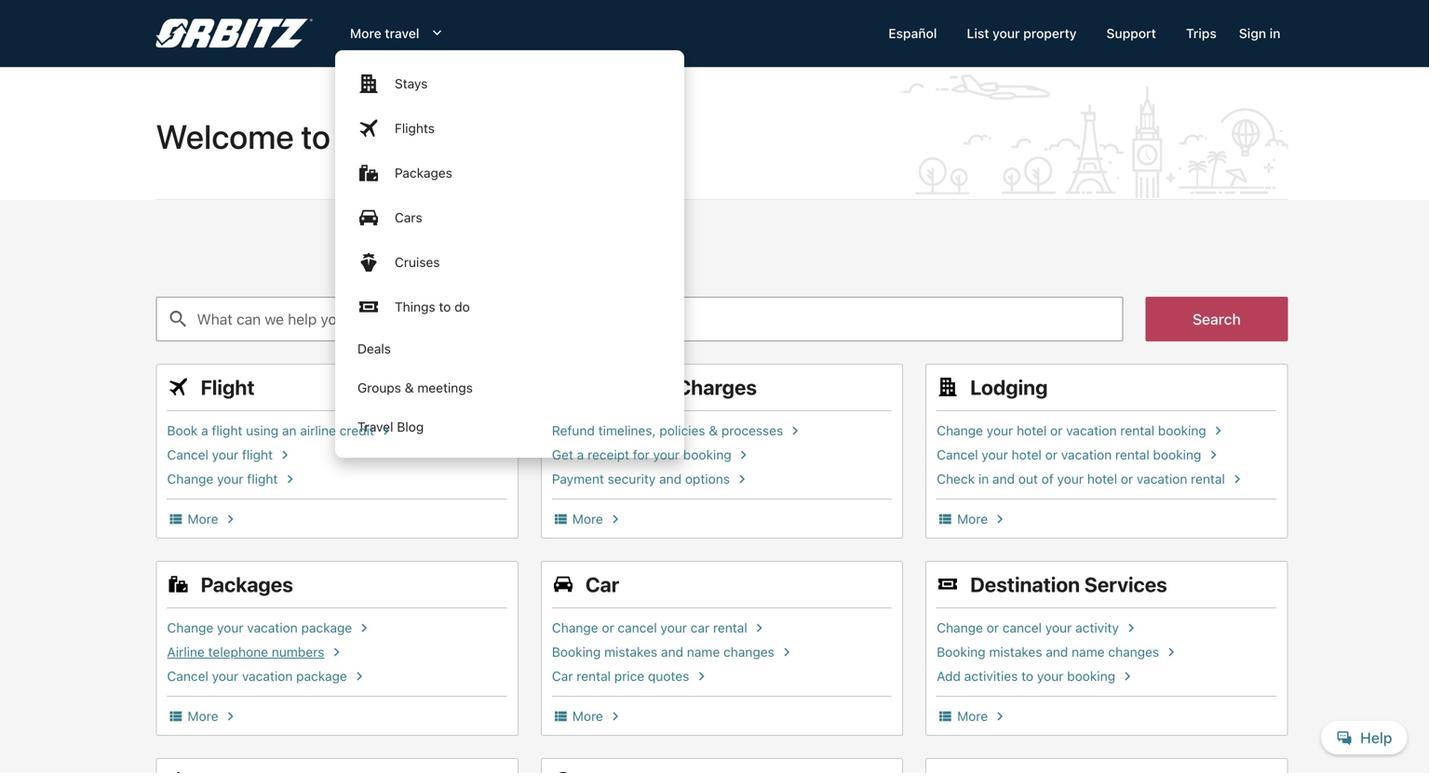 Task type: vqa. For each thing, say whether or not it's contained in the screenshot.
Toyota Corolla image on the right bottom
no



Task type: locate. For each thing, give the bounding box(es) containing it.
booking down change your hotel or vacation rental booking "button"
[[1153, 448, 1202, 463]]

1 booking mistakes and name changes from the left
[[552, 645, 775, 660]]

1 vertical spatial to
[[439, 299, 451, 315]]

change or cancel your activity button
[[937, 620, 1277, 637]]

more button
[[167, 511, 507, 528], [552, 511, 892, 528], [937, 511, 1277, 528], [167, 709, 507, 726], [552, 709, 892, 726], [937, 709, 1277, 726]]

in inside button
[[979, 472, 989, 487]]

1 horizontal spatial packages
[[395, 165, 453, 181]]

booking down 'activity'
[[1068, 669, 1116, 685]]

and inside 'button'
[[659, 472, 682, 487]]

0 horizontal spatial mistakes
[[605, 645, 658, 660]]

1 horizontal spatial &
[[709, 423, 718, 439]]

welcome to help center
[[156, 116, 514, 156]]

credit
[[340, 423, 374, 439]]

1 horizontal spatial to
[[439, 299, 451, 315]]

or up cancel your hotel or vacation rental booking
[[1051, 423, 1063, 439]]

more button down add activities to your booking button
[[937, 709, 1277, 726]]

change inside 'button'
[[937, 621, 983, 636]]

name
[[687, 645, 720, 660], [1072, 645, 1105, 660]]

more button down payment security and options 'button'
[[552, 511, 892, 528]]

services
[[1085, 573, 1168, 597]]

1 horizontal spatial name
[[1072, 645, 1105, 660]]

list your property link
[[952, 17, 1092, 50]]

packages
[[395, 165, 453, 181], [201, 573, 293, 597]]

price
[[614, 669, 645, 685]]

more button down cancel your vacation package button
[[167, 709, 507, 726]]

booking mistakes and name changes for car
[[552, 645, 775, 660]]

rental for cancel your hotel or vacation rental booking
[[1116, 448, 1150, 463]]

0 horizontal spatial booking mistakes and name changes button
[[552, 645, 892, 661]]

a
[[201, 423, 208, 439], [577, 448, 584, 463]]

car inside button
[[552, 669, 573, 685]]

more down change your flight
[[188, 512, 218, 527]]

booking mistakes and name changes for destination services
[[937, 645, 1160, 660]]

medium image
[[937, 376, 959, 399], [787, 423, 804, 440], [1211, 423, 1227, 440], [735, 447, 752, 464], [1205, 447, 1222, 464], [282, 471, 298, 488], [1229, 471, 1246, 488], [167, 511, 184, 528], [222, 511, 239, 528], [937, 574, 959, 596], [356, 620, 373, 637], [778, 645, 795, 661], [1163, 645, 1180, 661], [351, 669, 368, 685], [552, 709, 569, 726], [937, 709, 954, 726], [992, 709, 1009, 726], [167, 771, 190, 774]]

to for things
[[439, 299, 451, 315]]

rental inside car rental price quotes button
[[577, 669, 611, 685]]

a inside button
[[577, 448, 584, 463]]

cancel your vacation package
[[167, 669, 347, 685]]

0 horizontal spatial in
[[979, 472, 989, 487]]

more for lodging
[[958, 512, 988, 527]]

0 vertical spatial flight
[[212, 423, 243, 439]]

payment security and options button
[[552, 471, 892, 488]]

cancel inside button
[[618, 621, 657, 636]]

booking up cancel your hotel or vacation rental booking button
[[1158, 423, 1207, 439]]

hotel inside change your hotel or vacation rental booking "button"
[[1017, 423, 1047, 439]]

0 vertical spatial a
[[201, 423, 208, 439]]

cancel
[[167, 448, 209, 463], [937, 448, 978, 463], [167, 669, 209, 685]]

in inside dropdown button
[[1270, 26, 1281, 41]]

0 horizontal spatial packages
[[201, 573, 293, 597]]

and for payment security and options 'button'
[[659, 472, 682, 487]]

and up quotes
[[661, 645, 684, 660]]

1 horizontal spatial changes
[[1109, 645, 1160, 660]]

more down airline
[[188, 709, 218, 725]]

lodging
[[971, 375, 1048, 400]]

0 horizontal spatial a
[[201, 423, 208, 439]]

car left the 'price'
[[552, 669, 573, 685]]

hotel down cancel your hotel or vacation rental booking button
[[1088, 472, 1118, 487]]

medium image inside more travel dropdown button
[[427, 24, 446, 43]]

more left travel
[[350, 26, 382, 41]]

change
[[937, 423, 983, 439], [167, 472, 214, 487], [167, 621, 214, 636], [552, 621, 598, 636], [937, 621, 983, 636]]

your
[[993, 26, 1020, 41], [987, 423, 1014, 439], [212, 448, 239, 463], [653, 448, 680, 463], [982, 448, 1009, 463], [217, 472, 244, 487], [1058, 472, 1084, 487], [217, 621, 244, 636], [661, 621, 687, 636], [1046, 621, 1072, 636], [212, 669, 239, 685], [1037, 669, 1064, 685]]

car
[[586, 573, 620, 597], [552, 669, 573, 685]]

0 horizontal spatial cancel
[[618, 621, 657, 636]]

change up car rental price quotes
[[552, 621, 598, 636]]

vacation down airline telephone numbers
[[242, 669, 293, 685]]

booking mistakes and name changes button for car
[[552, 645, 892, 661]]

1 booking mistakes and name changes button from the left
[[552, 645, 892, 661]]

booking
[[552, 645, 601, 660], [937, 645, 986, 660]]

more down check
[[958, 512, 988, 527]]

1 cancel from the left
[[618, 621, 657, 636]]

2 vertical spatial hotel
[[1088, 472, 1118, 487]]

2 vertical spatial to
[[1022, 669, 1034, 685]]

0 vertical spatial packages
[[395, 165, 453, 181]]

security
[[608, 472, 656, 487]]

0 vertical spatial to
[[301, 116, 331, 156]]

booking up add
[[937, 645, 986, 660]]

and down change or cancel your activity
[[1046, 645, 1069, 660]]

rental inside cancel your hotel or vacation rental booking button
[[1116, 448, 1150, 463]]

activities
[[965, 669, 1018, 685]]

1 vertical spatial flight
[[242, 448, 273, 463]]

search button
[[1146, 297, 1289, 342]]

2 vertical spatial flight
[[247, 472, 278, 487]]

hotel
[[1017, 423, 1047, 439], [1012, 448, 1042, 463], [1088, 472, 1118, 487]]

0 vertical spatial hotel
[[1017, 423, 1047, 439]]

check in and out of your hotel or vacation rental button
[[937, 471, 1277, 488]]

0 horizontal spatial booking
[[552, 645, 601, 660]]

hotel for cancel
[[1012, 448, 1042, 463]]

1 vertical spatial &
[[709, 423, 718, 439]]

activity
[[1076, 621, 1119, 636]]

or inside "button"
[[1051, 423, 1063, 439]]

cancel down airline
[[167, 669, 209, 685]]

policies
[[660, 423, 706, 439]]

1 horizontal spatial mistakes
[[989, 645, 1043, 660]]

change up check
[[937, 423, 983, 439]]

in right check
[[979, 472, 989, 487]]

1 vertical spatial a
[[577, 448, 584, 463]]

welcome banner image image
[[901, 75, 1289, 198]]

in right sign
[[1270, 26, 1281, 41]]

cancel your flight
[[167, 448, 273, 463]]

more for flight
[[188, 512, 218, 527]]

cancel
[[618, 621, 657, 636], [1003, 621, 1042, 636]]

2 name from the left
[[1072, 645, 1105, 660]]

mistakes up add activities to your booking
[[989, 645, 1043, 660]]

& up get a receipt for your booking button
[[709, 423, 718, 439]]

a right get
[[577, 448, 584, 463]]

more button for car
[[552, 709, 892, 726]]

cancel inside 'button'
[[1003, 621, 1042, 636]]

2 cancel from the left
[[1003, 621, 1042, 636]]

1 vertical spatial car
[[552, 669, 573, 685]]

0 horizontal spatial name
[[687, 645, 720, 660]]

rental for change your hotel or vacation rental booking
[[1121, 423, 1155, 439]]

booking mistakes and name changes button
[[552, 645, 892, 661], [937, 645, 1277, 661]]

to left do
[[439, 299, 451, 315]]

name for destination services
[[1072, 645, 1105, 660]]

book
[[167, 423, 198, 439]]

a right book
[[201, 423, 208, 439]]

booking mistakes and name changes up quotes
[[552, 645, 775, 660]]

vacation inside "button"
[[1067, 423, 1117, 439]]

& right groups
[[405, 380, 414, 396]]

mistakes
[[605, 645, 658, 660], [989, 645, 1043, 660]]

español
[[889, 26, 937, 41]]

1 vertical spatial packages
[[201, 573, 293, 597]]

airline
[[167, 645, 205, 660]]

1 horizontal spatial booking mistakes and name changes
[[937, 645, 1160, 660]]

do
[[455, 299, 470, 315]]

more down the activities on the right bottom
[[958, 709, 988, 725]]

change or cancel your activity
[[937, 621, 1119, 636]]

hotel up out
[[1012, 448, 1042, 463]]

name down car
[[687, 645, 720, 660]]

change or cancel your car rental
[[552, 621, 748, 636]]

and for the check in and out of your hotel or vacation rental button
[[993, 472, 1015, 487]]

cancel for destination services
[[1003, 621, 1042, 636]]

packages down flights
[[395, 165, 453, 181]]

or up the activities on the right bottom
[[987, 621, 999, 636]]

2 changes from the left
[[1109, 645, 1160, 660]]

change your vacation package button
[[167, 620, 507, 637]]

cancel for flight
[[167, 448, 209, 463]]

0 horizontal spatial changes
[[724, 645, 775, 660]]

mistakes up the 'price'
[[605, 645, 658, 660]]

1 vertical spatial in
[[979, 472, 989, 487]]

property
[[1024, 26, 1077, 41]]

1 mistakes from the left
[[605, 645, 658, 660]]

changes
[[724, 645, 775, 660], [1109, 645, 1160, 660]]

1 vertical spatial package
[[296, 669, 347, 685]]

hotel inside cancel your hotel or vacation rental booking button
[[1012, 448, 1042, 463]]

2 mistakes from the left
[[989, 645, 1043, 660]]

1 horizontal spatial booking
[[937, 645, 986, 660]]

destination
[[971, 573, 1080, 597]]

name for car
[[687, 645, 720, 660]]

more down "payment"
[[573, 512, 603, 527]]

and up refund timelines, policies & processes
[[636, 375, 672, 400]]

destination services
[[971, 573, 1168, 597]]

booking
[[1158, 423, 1207, 439], [683, 448, 732, 463], [1153, 448, 1202, 463], [1068, 669, 1116, 685]]

0 vertical spatial in
[[1270, 26, 1281, 41]]

more button down the check in and out of your hotel or vacation rental button
[[937, 511, 1277, 528]]

change or cancel your car rental button
[[552, 620, 892, 637]]

1 horizontal spatial in
[[1270, 26, 1281, 41]]

quotes
[[648, 669, 690, 685]]

cancel down book
[[167, 448, 209, 463]]

1 horizontal spatial cancel
[[1003, 621, 1042, 636]]

package up the airline telephone numbers button
[[301, 621, 352, 636]]

your inside 'link'
[[993, 26, 1020, 41]]

rental inside the check in and out of your hotel or vacation rental button
[[1191, 472, 1226, 487]]

2 booking from the left
[[937, 645, 986, 660]]

stays link
[[335, 61, 684, 106]]

to right the activities on the right bottom
[[1022, 669, 1034, 685]]

cancel inside cancel your hotel or vacation rental booking button
[[937, 448, 978, 463]]

sign in button
[[1232, 17, 1289, 50]]

1 horizontal spatial car
[[586, 573, 620, 597]]

using
[[246, 423, 279, 439]]

change up add
[[937, 621, 983, 636]]

package inside cancel your vacation package button
[[296, 669, 347, 685]]

add activities to your booking button
[[937, 669, 1277, 685]]

2 horizontal spatial to
[[1022, 669, 1034, 685]]

cancel your hotel or vacation rental booking button
[[937, 447, 1277, 464]]

change for packages
[[167, 621, 214, 636]]

deals
[[358, 341, 391, 357]]

flight for book a flight using an airline credit
[[212, 423, 243, 439]]

1 horizontal spatial booking mistakes and name changes button
[[937, 645, 1277, 661]]

change your flight
[[167, 472, 278, 487]]

cancel your vacation package button
[[167, 669, 507, 685]]

booking for car
[[552, 645, 601, 660]]

change inside "button"
[[937, 423, 983, 439]]

0 horizontal spatial to
[[301, 116, 331, 156]]

0 horizontal spatial &
[[405, 380, 414, 396]]

vacation
[[1067, 423, 1117, 439], [1062, 448, 1112, 463], [1137, 472, 1188, 487], [247, 621, 298, 636], [242, 669, 293, 685]]

booking mistakes and name changes button down the change or cancel your activity 'button'
[[937, 645, 1277, 661]]

flight
[[212, 423, 243, 439], [242, 448, 273, 463], [247, 472, 278, 487]]

0 vertical spatial &
[[405, 380, 414, 396]]

change for car
[[552, 621, 598, 636]]

1 name from the left
[[687, 645, 720, 660]]

cancel inside cancel your flight button
[[167, 448, 209, 463]]

0 vertical spatial package
[[301, 621, 352, 636]]

1 horizontal spatial a
[[577, 448, 584, 463]]

hotel for change
[[1017, 423, 1047, 439]]

change up airline
[[167, 621, 214, 636]]

list your property
[[967, 26, 1077, 41]]

car for car rental price quotes
[[552, 669, 573, 685]]

cancel your hotel or vacation rental booking
[[937, 448, 1202, 463]]

vacation up check in and out of your hotel or vacation rental
[[1062, 448, 1112, 463]]

cancel up check
[[937, 448, 978, 463]]

and for booking mistakes and name changes button for destination services
[[1046, 645, 1069, 660]]

package for cancel your vacation package
[[296, 669, 347, 685]]

more down car rental price quotes
[[573, 709, 603, 725]]

rental inside 'change or cancel your car rental' button
[[713, 621, 748, 636]]

vacation up cancel your hotel or vacation rental booking button
[[1067, 423, 1117, 439]]

and left out
[[993, 472, 1015, 487]]

cancel for car
[[618, 621, 657, 636]]

groups & meetings
[[358, 380, 473, 396]]

trips
[[1186, 26, 1217, 41]]

2 booking mistakes and name changes from the left
[[937, 645, 1160, 660]]

book a flight using an airline credit button
[[167, 423, 507, 440]]

mistakes for destination services
[[989, 645, 1043, 660]]

more button down car rental price quotes button at bottom
[[552, 709, 892, 726]]

2 booking mistakes and name changes button from the left
[[937, 645, 1277, 661]]

telephone
[[208, 645, 268, 660]]

or
[[1051, 423, 1063, 439], [1046, 448, 1058, 463], [1121, 472, 1134, 487], [602, 621, 614, 636], [987, 621, 999, 636]]

package down the airline telephone numbers button
[[296, 669, 347, 685]]

0 horizontal spatial car
[[552, 669, 573, 685]]

rental inside change your hotel or vacation rental booking "button"
[[1121, 423, 1155, 439]]

name down 'activity'
[[1072, 645, 1105, 660]]

check
[[937, 472, 975, 487]]

changes down 'change or cancel your car rental' button
[[724, 645, 775, 660]]

and left options
[[659, 472, 682, 487]]

cancel for lodging
[[937, 448, 978, 463]]

more button down change your flight button
[[167, 511, 507, 528]]

booking up car rental price quotes
[[552, 645, 601, 660]]

to inside button
[[1022, 669, 1034, 685]]

0 horizontal spatial booking mistakes and name changes
[[552, 645, 775, 660]]

a inside button
[[201, 423, 208, 439]]

& inside refund timelines, policies & processes button
[[709, 423, 718, 439]]

car
[[691, 621, 710, 636]]

to for welcome
[[301, 116, 331, 156]]

to left help
[[301, 116, 331, 156]]

  text field
[[156, 297, 1124, 342]]

in
[[1270, 26, 1281, 41], [979, 472, 989, 487]]

0 vertical spatial car
[[586, 573, 620, 597]]

1 booking from the left
[[552, 645, 601, 660]]

cancel down destination
[[1003, 621, 1042, 636]]

things to do link
[[335, 285, 684, 330]]

refund timelines, policies & processes
[[552, 423, 783, 439]]

to
[[301, 116, 331, 156], [439, 299, 451, 315], [1022, 669, 1034, 685]]

medium image
[[427, 24, 446, 43], [167, 376, 190, 399], [378, 423, 395, 440], [277, 447, 293, 464], [734, 471, 751, 488], [552, 511, 569, 528], [607, 511, 624, 528], [937, 511, 954, 528], [992, 511, 1009, 528], [167, 574, 190, 596], [552, 574, 574, 596], [751, 620, 768, 637], [1123, 620, 1140, 637], [328, 645, 345, 661], [693, 669, 710, 685], [1120, 669, 1136, 685], [167, 709, 184, 726], [222, 709, 239, 726], [607, 709, 624, 726], [552, 771, 574, 774]]

flight for cancel your flight
[[242, 448, 273, 463]]

changes down the change or cancel your activity 'button'
[[1109, 645, 1160, 660]]

booking mistakes and name changes button down 'change or cancel your car rental' button
[[552, 645, 892, 661]]

cars link
[[335, 196, 684, 240]]

booking mistakes and name changes down change or cancel your activity
[[937, 645, 1160, 660]]

center
[[414, 116, 514, 156]]

change your flight button
[[167, 471, 507, 488]]

package inside change your vacation package button
[[301, 621, 352, 636]]

booking mistakes and name changes button for destination services
[[937, 645, 1277, 661]]

packages up change your vacation package in the left of the page
[[201, 573, 293, 597]]

hotel up cancel your hotel or vacation rental booking
[[1017, 423, 1047, 439]]

1 changes from the left
[[724, 645, 775, 660]]

cancel up the 'price'
[[618, 621, 657, 636]]

things to do
[[395, 299, 470, 315]]

1 vertical spatial hotel
[[1012, 448, 1042, 463]]

more for car
[[573, 709, 603, 725]]

more button for destination services
[[937, 709, 1277, 726]]

car up change or cancel your car rental
[[586, 573, 620, 597]]



Task type: describe. For each thing, give the bounding box(es) containing it.
add
[[937, 669, 961, 685]]

sign
[[1239, 26, 1267, 41]]

more button for lodging
[[937, 511, 1277, 528]]

support link
[[1092, 17, 1172, 50]]

welcome
[[156, 116, 294, 156]]

more travel
[[350, 26, 420, 41]]

flight
[[201, 375, 255, 400]]

list
[[967, 26, 990, 41]]

trips link
[[1172, 17, 1232, 50]]

booking inside "button"
[[1158, 423, 1207, 439]]

cars
[[395, 210, 422, 225]]

things
[[395, 299, 436, 315]]

airline telephone numbers
[[167, 645, 324, 660]]

car for car
[[586, 573, 620, 597]]

or down cancel your hotel or vacation rental booking button
[[1121, 472, 1134, 487]]

vacation up numbers
[[247, 621, 298, 636]]

check in and out of your hotel or vacation rental
[[937, 472, 1226, 487]]

for
[[633, 448, 650, 463]]

a for receipt
[[577, 448, 584, 463]]

cancel your flight button
[[167, 447, 507, 464]]

refunds and charges
[[552, 375, 757, 400]]

mistakes for car
[[605, 645, 658, 660]]

more for destination services
[[958, 709, 988, 725]]

travel
[[358, 420, 393, 435]]

travel
[[385, 26, 420, 41]]

welcome to help center main content
[[0, 67, 1430, 774]]

and for booking mistakes and name changes button related to car
[[661, 645, 684, 660]]

travel blog
[[358, 420, 424, 435]]

or inside 'button'
[[987, 621, 999, 636]]

more button for flight
[[167, 511, 507, 528]]

airline
[[300, 423, 336, 439]]

change for lodging
[[937, 423, 983, 439]]

search
[[1193, 311, 1241, 328]]

meetings
[[418, 380, 473, 396]]

changes for car
[[724, 645, 775, 660]]

book a flight using an airline credit
[[167, 423, 374, 439]]

more for packages
[[188, 709, 218, 725]]

options
[[685, 472, 730, 487]]

numbers
[[272, 645, 324, 660]]

payment
[[552, 472, 604, 487]]

package for change your vacation package
[[301, 621, 352, 636]]

receipt
[[588, 448, 630, 463]]

español button
[[874, 17, 952, 50]]

cancel inside cancel your vacation package button
[[167, 669, 209, 685]]

airline telephone numbers button
[[167, 645, 507, 661]]

an
[[282, 423, 297, 439]]

packages link
[[335, 151, 684, 196]]

in for check
[[979, 472, 989, 487]]

get
[[552, 448, 574, 463]]

refunds
[[552, 375, 632, 400]]

blog
[[397, 420, 424, 435]]

vacation down cancel your hotel or vacation rental booking button
[[1137, 472, 1188, 487]]

get a receipt for your booking button
[[552, 447, 892, 464]]

  text field inside explore help articles region
[[156, 297, 1124, 342]]

booking up options
[[683, 448, 732, 463]]

travel blog link
[[335, 408, 684, 447]]

orbitz logo image
[[156, 19, 313, 48]]

change for destination services
[[937, 621, 983, 636]]

flight for change your flight
[[247, 472, 278, 487]]

timelines,
[[599, 423, 656, 439]]

flights
[[395, 121, 435, 136]]

add activities to your booking
[[937, 669, 1116, 685]]

car rental price quotes
[[552, 669, 690, 685]]

deals link
[[335, 330, 684, 369]]

cruises
[[395, 255, 440, 270]]

sign in
[[1239, 26, 1281, 41]]

packages inside packages link
[[395, 165, 453, 181]]

your inside "button"
[[987, 423, 1014, 439]]

change down "cancel your flight"
[[167, 472, 214, 487]]

stays
[[395, 76, 428, 91]]

rental for change or cancel your car rental
[[713, 621, 748, 636]]

change your vacation package
[[167, 621, 352, 636]]

or up of
[[1046, 448, 1058, 463]]

booking for destination services
[[937, 645, 986, 660]]

packages inside explore help articles region
[[201, 573, 293, 597]]

your inside 'button'
[[1046, 621, 1072, 636]]

hotel inside the check in and out of your hotel or vacation rental button
[[1088, 472, 1118, 487]]

explore help articles region
[[156, 245, 1289, 774]]

car rental price quotes button
[[552, 669, 892, 685]]

in for sign
[[1270, 26, 1281, 41]]

a for flight
[[201, 423, 208, 439]]

help
[[338, 116, 407, 156]]

groups
[[358, 380, 401, 396]]

groups & meetings link
[[335, 369, 684, 408]]

booking inside button
[[1153, 448, 1202, 463]]

support
[[1107, 26, 1157, 41]]

changes for destination services
[[1109, 645, 1160, 660]]

& inside groups & meetings link
[[405, 380, 414, 396]]

more travel button
[[335, 17, 461, 50]]

more button for packages
[[167, 709, 507, 726]]

of
[[1042, 472, 1054, 487]]

more inside dropdown button
[[350, 26, 382, 41]]

payment security and options
[[552, 472, 730, 487]]

processes
[[722, 423, 783, 439]]

charges
[[677, 375, 757, 400]]

or up car rental price quotes
[[602, 621, 614, 636]]

out
[[1019, 472, 1038, 487]]

refund
[[552, 423, 595, 439]]

change your hotel or vacation rental booking button
[[937, 423, 1277, 440]]

get a receipt for your booking
[[552, 448, 732, 463]]



